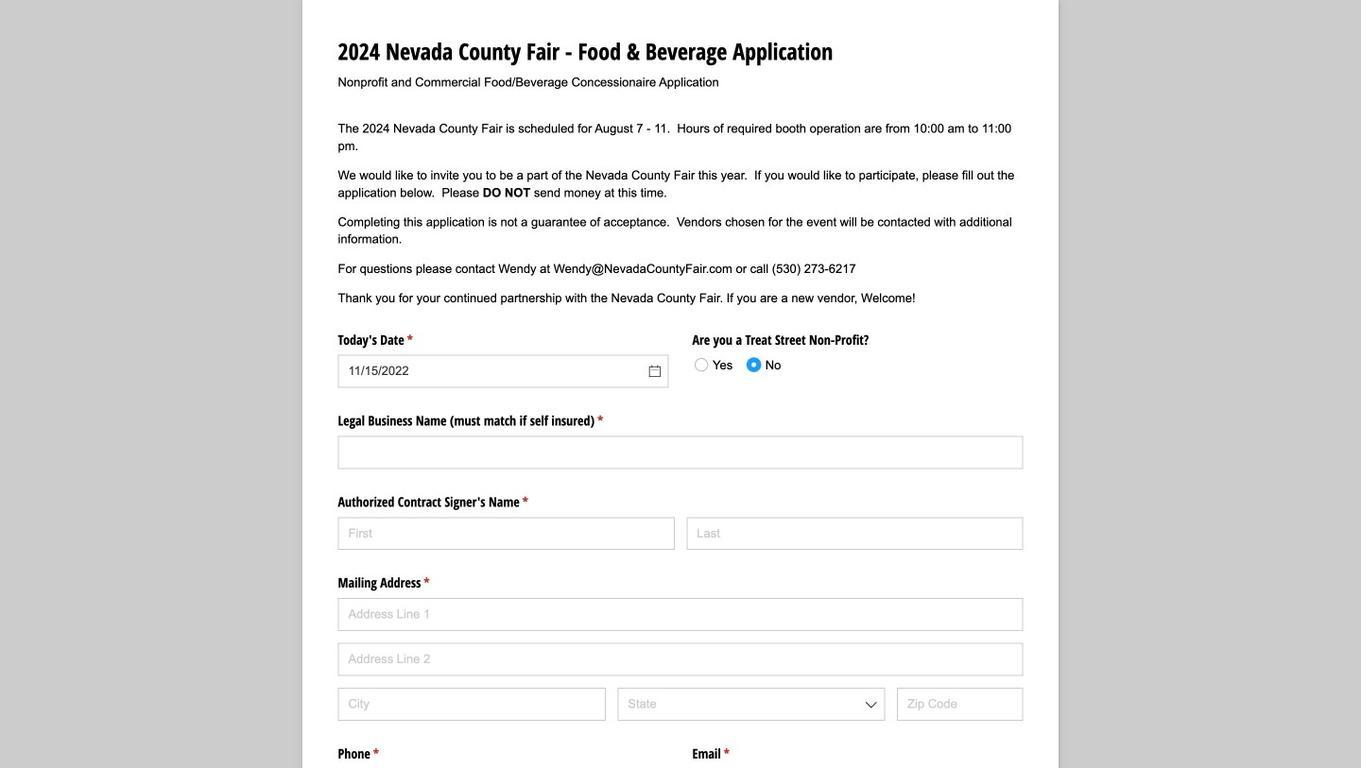 Task type: locate. For each thing, give the bounding box(es) containing it.
None text field
[[338, 355, 669, 388]]

City text field
[[338, 688, 606, 721]]

None radio
[[741, 350, 781, 379]]

State text field
[[618, 688, 886, 721]]

Address Line 2 text field
[[338, 643, 1024, 676]]

Last text field
[[687, 517, 1024, 550]]

None text field
[[338, 436, 1024, 469]]

Address Line 1 text field
[[338, 599, 1024, 632]]

None radio
[[688, 350, 745, 379]]



Task type: describe. For each thing, give the bounding box(es) containing it.
First text field
[[338, 517, 675, 550]]

Zip Code text field
[[897, 688, 1024, 721]]



